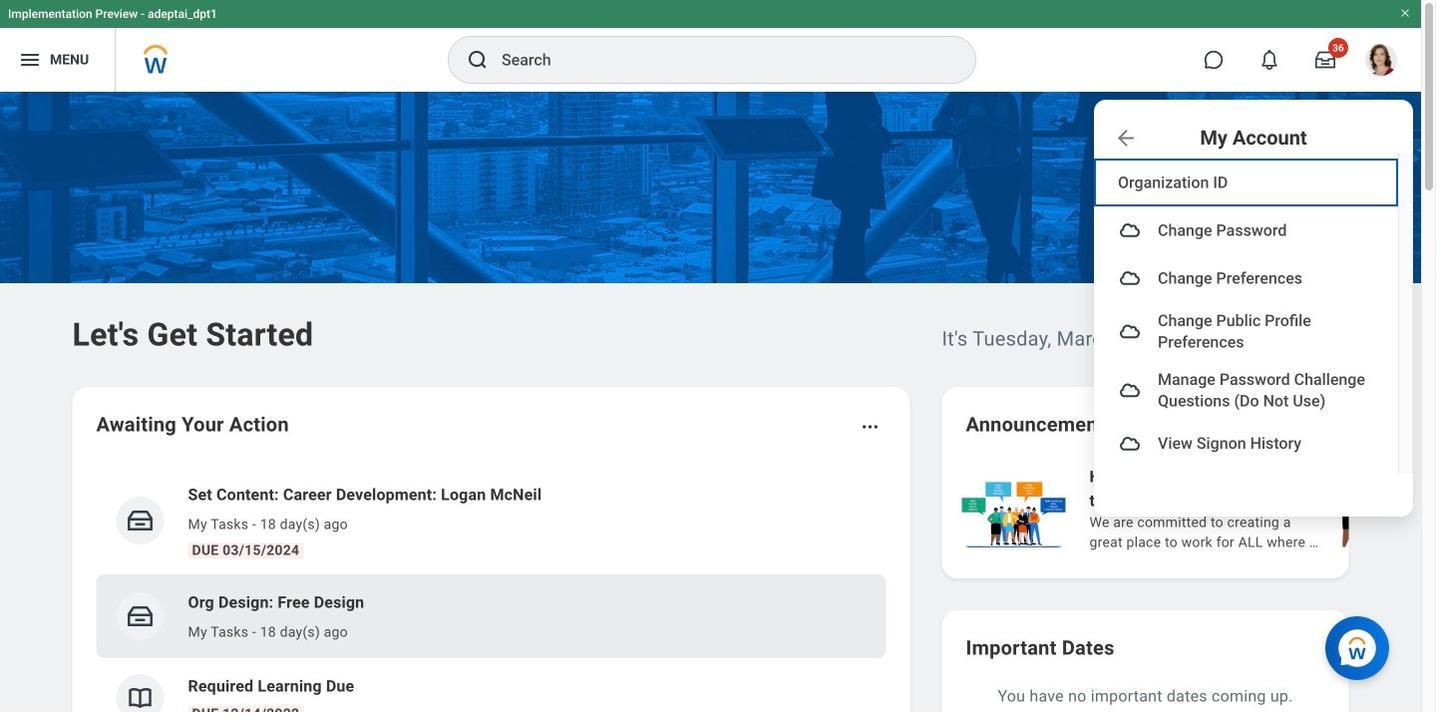 Task type: describe. For each thing, give the bounding box(es) containing it.
justify image
[[18, 48, 42, 72]]

Search Workday  search field
[[502, 38, 935, 82]]

1 inbox image from the top
[[125, 506, 155, 536]]

3 avatar image from the top
[[1118, 320, 1142, 344]]

notifications large image
[[1260, 50, 1280, 70]]

4 avatar image from the top
[[1118, 378, 1142, 402]]

1 avatar image from the top
[[1118, 218, 1142, 242]]

0 horizontal spatial list
[[96, 467, 886, 712]]

back image
[[1114, 126, 1138, 150]]

2 inbox image from the top
[[125, 601, 155, 631]]

logan mcneil image
[[1366, 44, 1397, 76]]

close environment banner image
[[1399, 7, 1411, 19]]

3 menu item from the top
[[1094, 302, 1398, 361]]

1 horizontal spatial list
[[958, 463, 1436, 555]]

5 menu item from the top
[[1094, 420, 1398, 468]]



Task type: locate. For each thing, give the bounding box(es) containing it.
4 menu item from the top
[[1094, 361, 1398, 420]]

status
[[1217, 417, 1249, 433]]

0 vertical spatial inbox image
[[125, 506, 155, 536]]

main content
[[0, 92, 1436, 712]]

book open image
[[125, 683, 155, 712]]

related actions image
[[860, 417, 880, 437]]

1 vertical spatial inbox image
[[125, 601, 155, 631]]

inbox image
[[125, 506, 155, 536], [125, 601, 155, 631]]

5 avatar image from the top
[[1118, 432, 1142, 456]]

1 menu item from the top
[[1094, 206, 1398, 254]]

search image
[[466, 48, 490, 72]]

2 avatar image from the top
[[1118, 266, 1142, 290]]

list
[[958, 463, 1436, 555], [96, 467, 886, 712]]

menu item
[[1094, 206, 1398, 254], [1094, 254, 1398, 302], [1094, 302, 1398, 361], [1094, 361, 1398, 420], [1094, 420, 1398, 468]]

chevron left small image
[[1263, 415, 1283, 435]]

2 menu item from the top
[[1094, 254, 1398, 302]]

banner
[[0, 0, 1421, 517]]

menu
[[1094, 153, 1413, 474]]

inbox large image
[[1316, 50, 1336, 70]]

avatar image
[[1118, 218, 1142, 242], [1118, 266, 1142, 290], [1118, 320, 1142, 344], [1118, 378, 1142, 402], [1118, 432, 1142, 456]]

list item
[[96, 575, 886, 658]]



Task type: vqa. For each thing, say whether or not it's contained in the screenshot.
Banner
yes



